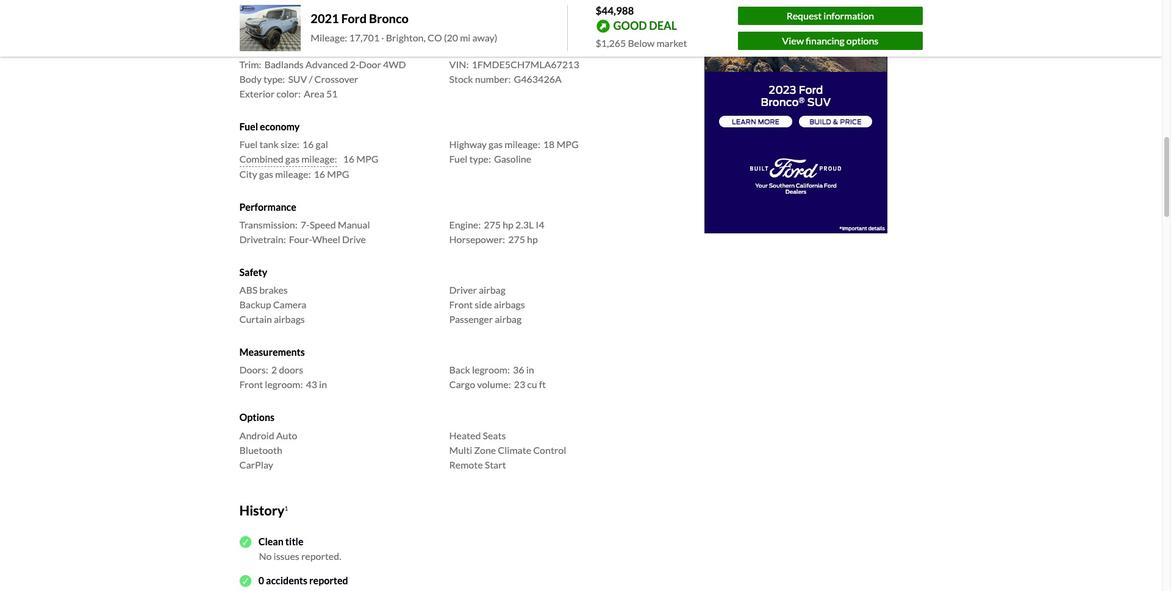Task type: vqa. For each thing, say whether or not it's contained in the screenshot.
Engine:
yes



Task type: describe. For each thing, give the bounding box(es) containing it.
fuel inside highway gas mileage: 18 mpg fuel type: gasoline
[[449, 153, 468, 165]]

year:
[[240, 44, 261, 55]]

climate
[[498, 445, 532, 456]]

back
[[449, 365, 470, 376]]

badlands
[[264, 58, 304, 70]]

gas inside highway gas mileage: 18 mpg fuel type: gasoline
[[489, 138, 503, 150]]

suv
[[288, 73, 307, 85]]

1
[[285, 505, 288, 512]]

2 vertical spatial mileage:
[[275, 168, 311, 180]]

advanced
[[306, 58, 348, 70]]

back legroom: 36 in cargo volume: 23 cu ft
[[449, 365, 546, 391]]

view
[[783, 35, 804, 46]]

2021 inside make: ford model: bronco year: 2021 trim: badlands advanced 2-door 4wd body type: suv / crossover exterior color: area 51
[[264, 44, 287, 55]]

doors: 2 doors front legroom: 43 in
[[240, 365, 327, 391]]

request
[[787, 10, 822, 21]]

exterior
[[240, 88, 275, 99]]

options
[[847, 35, 879, 46]]

financing
[[806, 35, 845, 46]]

drive
[[342, 234, 366, 245]]

accidents
[[266, 576, 308, 587]]

doors:
[[240, 365, 268, 376]]

manual
[[338, 219, 370, 231]]

cargo
[[449, 379, 475, 391]]

bronco inside 2021 ford bronco mileage: 17,701 · brighton, co (20 mi away)
[[369, 11, 409, 26]]

trim:
[[240, 58, 261, 70]]

fuel tank size: 16 gal combined gas mileage: 16 mpg city gas mileage: 16 mpg
[[240, 138, 379, 180]]

brakes
[[260, 285, 288, 296]]

1 horizontal spatial gas
[[286, 153, 300, 165]]

36
[[513, 365, 525, 376]]

highway gas mileage: 18 mpg fuel type: gasoline
[[449, 138, 579, 165]]

number:
[[475, 73, 511, 85]]

side
[[475, 299, 492, 311]]

horsepower:
[[449, 234, 505, 245]]

·
[[382, 32, 384, 44]]

ft
[[539, 379, 546, 391]]

reported
[[309, 576, 348, 587]]

good
[[614, 19, 647, 32]]

0 vertical spatial hp
[[503, 219, 514, 231]]

2-
[[350, 58, 359, 70]]

1 horizontal spatial 275
[[508, 234, 525, 245]]

abs
[[240, 285, 258, 296]]

camera
[[273, 299, 307, 311]]

carplay
[[240, 459, 273, 471]]

1 vertical spatial 16
[[343, 153, 355, 165]]

remote
[[449, 459, 483, 471]]

bluetooth
[[240, 445, 282, 456]]

ford for model:
[[269, 14, 289, 26]]

away)
[[473, 32, 498, 44]]

driver airbag front side airbags passenger airbag
[[449, 285, 525, 325]]

mi inside mileage: 17,701 mi condition: used vin: 1fmde5ch7mla67213 stock number: g463426a
[[521, 29, 532, 41]]

mileage: inside mileage: 17,701 mi condition: used vin: 1fmde5ch7mla67213 stock number: g463426a
[[449, 29, 486, 41]]

body
[[240, 73, 262, 85]]

airbags inside driver airbag front side airbags passenger airbag
[[494, 299, 525, 311]]

bronco inside make: ford model: bronco year: 2021 trim: badlands advanced 2-door 4wd body type: suv / crossover exterior color: area 51
[[273, 29, 304, 41]]

vdpcheck image
[[240, 576, 251, 588]]

in inside the "doors: 2 doors front legroom: 43 in"
[[319, 379, 327, 391]]

issues
[[274, 551, 300, 563]]

zone
[[474, 445, 496, 456]]

abs brakes backup camera curtain airbags
[[240, 285, 307, 325]]

transmission:
[[240, 219, 298, 231]]

mpg inside highway gas mileage: 18 mpg fuel type: gasoline
[[557, 138, 579, 150]]

7-
[[301, 219, 310, 231]]

wheel
[[312, 234, 340, 245]]

4wd
[[383, 58, 406, 70]]

2 vertical spatial 16
[[314, 168, 325, 180]]

good deal
[[614, 19, 677, 32]]

transmission: 7-speed manual drivetrain: four-wheel drive
[[240, 219, 370, 245]]

mileage: 17,701 mi condition: used vin: 1fmde5ch7mla67213 stock number: g463426a
[[449, 29, 580, 85]]

view financing options button
[[738, 32, 923, 50]]

17,701 inside mileage: 17,701 mi condition: used vin: 1fmde5ch7mla67213 stock number: g463426a
[[489, 29, 520, 41]]

vin:
[[449, 58, 469, 70]]

used
[[497, 44, 519, 55]]

1 vertical spatial mpg
[[357, 153, 379, 165]]

control
[[533, 445, 567, 456]]

gal
[[316, 138, 328, 150]]

2021 ford bronco image
[[240, 5, 301, 51]]

four-
[[289, 234, 312, 245]]

(20
[[444, 32, 458, 44]]

0 accidents reported
[[259, 576, 348, 587]]

type: inside make: ford model: bronco year: 2021 trim: badlands advanced 2-door 4wd body type: suv / crossover exterior color: area 51
[[264, 73, 285, 85]]

driver
[[449, 285, 477, 296]]

measurements
[[240, 347, 305, 358]]

1 vertical spatial airbag
[[495, 314, 522, 325]]

curtain
[[240, 314, 272, 325]]

city
[[240, 168, 257, 180]]

android auto bluetooth carplay
[[240, 430, 297, 471]]

co
[[428, 32, 442, 44]]

1fmde5ch7mla67213
[[472, 58, 580, 70]]

0
[[259, 576, 264, 587]]



Task type: locate. For each thing, give the bounding box(es) containing it.
0 vertical spatial mpg
[[557, 138, 579, 150]]

0 vertical spatial 16
[[303, 138, 314, 150]]

0 vertical spatial mileage:
[[505, 138, 541, 150]]

legroom: up volume:
[[472, 365, 510, 376]]

area
[[304, 88, 325, 99]]

1 vertical spatial in
[[319, 379, 327, 391]]

mileage: inside highway gas mileage: 18 mpg fuel type: gasoline
[[505, 138, 541, 150]]

1 horizontal spatial type:
[[470, 153, 491, 165]]

275 up horsepower:
[[484, 219, 501, 231]]

2021 inside 2021 ford bronco mileage: 17,701 · brighton, co (20 mi away)
[[311, 11, 339, 26]]

/
[[309, 73, 313, 85]]

type: inside highway gas mileage: 18 mpg fuel type: gasoline
[[470, 153, 491, 165]]

1 horizontal spatial legroom:
[[472, 365, 510, 376]]

make: ford model: bronco year: 2021 trim: badlands advanced 2-door 4wd body type: suv / crossover exterior color: area 51
[[240, 14, 406, 99]]

0 vertical spatial 2021
[[311, 11, 339, 26]]

2 horizontal spatial mpg
[[557, 138, 579, 150]]

17,701 left ·
[[349, 32, 380, 44]]

ford for bronco
[[341, 11, 367, 26]]

1 horizontal spatial ford
[[341, 11, 367, 26]]

clean
[[259, 537, 284, 548]]

door
[[359, 58, 381, 70]]

0 vertical spatial airbags
[[494, 299, 525, 311]]

i4
[[536, 219, 545, 231]]

mpg
[[557, 138, 579, 150], [357, 153, 379, 165], [327, 168, 349, 180]]

airbags right side
[[494, 299, 525, 311]]

airbag up side
[[479, 285, 506, 296]]

front down driver
[[449, 299, 473, 311]]

stock
[[449, 73, 473, 85]]

0 vertical spatial airbag
[[479, 285, 506, 296]]

1 horizontal spatial bronco
[[369, 11, 409, 26]]

gas up gasoline
[[489, 138, 503, 150]]

airbags down "camera"
[[274, 314, 305, 325]]

ford inside make: ford model: bronco year: 2021 trim: badlands advanced 2-door 4wd body type: suv / crossover exterior color: area 51
[[269, 14, 289, 26]]

type: down highway
[[470, 153, 491, 165]]

mileage:
[[505, 138, 541, 150], [302, 153, 337, 165], [275, 168, 311, 180]]

0 horizontal spatial legroom:
[[265, 379, 303, 391]]

0 horizontal spatial front
[[240, 379, 263, 391]]

0 vertical spatial bronco
[[369, 11, 409, 26]]

1 vertical spatial hp
[[527, 234, 538, 245]]

1 vertical spatial fuel
[[240, 138, 258, 150]]

history 1
[[240, 503, 288, 519]]

23
[[514, 379, 526, 391]]

view financing options
[[783, 35, 879, 46]]

0 vertical spatial in
[[526, 365, 534, 376]]

performance
[[240, 201, 296, 213]]

mileage: down size:
[[275, 168, 311, 180]]

mi inside 2021 ford bronco mileage: 17,701 · brighton, co (20 mi away)
[[460, 32, 471, 44]]

request information button
[[738, 7, 923, 25]]

mileage: down the gal
[[302, 153, 337, 165]]

2021 up badlands
[[264, 44, 287, 55]]

fuel inside fuel tank size: 16 gal combined gas mileage: 16 mpg city gas mileage: 16 mpg
[[240, 138, 258, 150]]

0 horizontal spatial hp
[[503, 219, 514, 231]]

0 horizontal spatial type:
[[264, 73, 285, 85]]

0 vertical spatial legroom:
[[472, 365, 510, 376]]

hp
[[503, 219, 514, 231], [527, 234, 538, 245]]

51
[[326, 88, 338, 99]]

front inside driver airbag front side airbags passenger airbag
[[449, 299, 473, 311]]

speed
[[310, 219, 336, 231]]

g463426a
[[514, 73, 562, 85]]

mileage:
[[449, 29, 486, 41], [311, 32, 347, 44]]

passenger
[[449, 314, 493, 325]]

no
[[259, 551, 272, 563]]

0 vertical spatial gas
[[489, 138, 503, 150]]

ford
[[341, 11, 367, 26], [269, 14, 289, 26]]

ford inside 2021 ford bronco mileage: 17,701 · brighton, co (20 mi away)
[[341, 11, 367, 26]]

mileage: up advanced
[[311, 32, 347, 44]]

history
[[240, 503, 285, 519]]

1 horizontal spatial 17,701
[[489, 29, 520, 41]]

make:
[[240, 14, 266, 26]]

1 vertical spatial airbags
[[274, 314, 305, 325]]

heated
[[449, 430, 481, 442]]

1 horizontal spatial mileage:
[[449, 29, 486, 41]]

1 horizontal spatial in
[[526, 365, 534, 376]]

0 horizontal spatial 2021
[[264, 44, 287, 55]]

crossover
[[315, 73, 358, 85]]

deal
[[649, 19, 677, 32]]

type:
[[264, 73, 285, 85], [470, 153, 491, 165]]

0 horizontal spatial airbags
[[274, 314, 305, 325]]

in right the 36
[[526, 365, 534, 376]]

fuel down highway
[[449, 153, 468, 165]]

advertisement region
[[705, 0, 888, 233]]

android
[[240, 430, 274, 442]]

front inside the "doors: 2 doors front legroom: 43 in"
[[240, 379, 263, 391]]

0 horizontal spatial gas
[[259, 168, 273, 180]]

$1,265
[[596, 37, 626, 49]]

1 horizontal spatial front
[[449, 299, 473, 311]]

in right 43
[[319, 379, 327, 391]]

front down "doors:" at the left of page
[[240, 379, 263, 391]]

$1,265 below market
[[596, 37, 687, 49]]

1 horizontal spatial mi
[[521, 29, 532, 41]]

1 vertical spatial mileage:
[[302, 153, 337, 165]]

heated seats multi zone climate control remote start
[[449, 430, 567, 471]]

airbags inside abs brakes backup camera curtain airbags
[[274, 314, 305, 325]]

auto
[[276, 430, 297, 442]]

1 vertical spatial 275
[[508, 234, 525, 245]]

fuel up combined
[[240, 138, 258, 150]]

volume:
[[477, 379, 511, 391]]

2 horizontal spatial gas
[[489, 138, 503, 150]]

2 vertical spatial mpg
[[327, 168, 349, 180]]

17,701 inside 2021 ford bronco mileage: 17,701 · brighton, co (20 mi away)
[[349, 32, 380, 44]]

0 horizontal spatial 17,701
[[349, 32, 380, 44]]

1 vertical spatial gas
[[286, 153, 300, 165]]

0 horizontal spatial ford
[[269, 14, 289, 26]]

2 vertical spatial gas
[[259, 168, 273, 180]]

ford right the make:
[[269, 14, 289, 26]]

0 vertical spatial front
[[449, 299, 473, 311]]

0 horizontal spatial 275
[[484, 219, 501, 231]]

18
[[544, 138, 555, 150]]

$44,988
[[596, 4, 634, 17]]

mileage: up condition:
[[449, 29, 486, 41]]

1 vertical spatial bronco
[[273, 29, 304, 41]]

bronco
[[369, 11, 409, 26], [273, 29, 304, 41]]

legroom: inside the "doors: 2 doors front legroom: 43 in"
[[265, 379, 303, 391]]

275 down 2.3l
[[508, 234, 525, 245]]

0 vertical spatial 275
[[484, 219, 501, 231]]

mileage: inside 2021 ford bronco mileage: 17,701 · brighton, co (20 mi away)
[[311, 32, 347, 44]]

legroom: down doors
[[265, 379, 303, 391]]

1 vertical spatial front
[[240, 379, 263, 391]]

0 vertical spatial type:
[[264, 73, 285, 85]]

airbag
[[479, 285, 506, 296], [495, 314, 522, 325]]

mileage: up gasoline
[[505, 138, 541, 150]]

mi
[[521, 29, 532, 41], [460, 32, 471, 44]]

1 horizontal spatial mpg
[[357, 153, 379, 165]]

fuel for fuel tank size: 16 gal combined gas mileage: 16 mpg city gas mileage: 16 mpg
[[240, 138, 258, 150]]

condition:
[[449, 44, 494, 55]]

gas down combined
[[259, 168, 273, 180]]

start
[[485, 459, 506, 471]]

1 vertical spatial type:
[[470, 153, 491, 165]]

0 horizontal spatial in
[[319, 379, 327, 391]]

size:
[[281, 138, 300, 150]]

1 vertical spatial 2021
[[264, 44, 287, 55]]

economy
[[260, 121, 300, 132]]

0 horizontal spatial bronco
[[273, 29, 304, 41]]

legroom: inside back legroom: 36 in cargo volume: 23 cu ft
[[472, 365, 510, 376]]

hp down i4
[[527, 234, 538, 245]]

0 vertical spatial fuel
[[240, 121, 258, 132]]

1 horizontal spatial airbags
[[494, 299, 525, 311]]

ford up 2-
[[341, 11, 367, 26]]

gasoline
[[494, 153, 532, 165]]

bronco up ·
[[369, 11, 409, 26]]

highway
[[449, 138, 487, 150]]

information
[[824, 10, 875, 21]]

clean title
[[259, 537, 304, 548]]

legroom:
[[472, 365, 510, 376], [265, 379, 303, 391]]

backup
[[240, 299, 271, 311]]

fuel for fuel economy
[[240, 121, 258, 132]]

type: down badlands
[[264, 73, 285, 85]]

combined
[[240, 153, 284, 165]]

drivetrain:
[[240, 234, 286, 245]]

1 vertical spatial legroom:
[[265, 379, 303, 391]]

2 vertical spatial fuel
[[449, 153, 468, 165]]

1 horizontal spatial hp
[[527, 234, 538, 245]]

gas down size:
[[286, 153, 300, 165]]

mi up condition:
[[460, 32, 471, 44]]

0 horizontal spatial mpg
[[327, 168, 349, 180]]

43
[[306, 379, 317, 391]]

model:
[[240, 29, 269, 41]]

17,701 up used
[[489, 29, 520, 41]]

tank
[[260, 138, 279, 150]]

hp left 2.3l
[[503, 219, 514, 231]]

cu
[[527, 379, 537, 391]]

0 horizontal spatial mileage:
[[311, 32, 347, 44]]

seats
[[483, 430, 506, 442]]

airbag right passenger
[[495, 314, 522, 325]]

front
[[449, 299, 473, 311], [240, 379, 263, 391]]

0 horizontal spatial mi
[[460, 32, 471, 44]]

2.3l
[[516, 219, 534, 231]]

mi up 1fmde5ch7mla67213
[[521, 29, 532, 41]]

vdpcheck image
[[240, 537, 251, 549]]

market
[[657, 37, 687, 49]]

2021 up advanced
[[311, 11, 339, 26]]

in inside back legroom: 36 in cargo volume: 23 cu ft
[[526, 365, 534, 376]]

1 horizontal spatial 2021
[[311, 11, 339, 26]]

in
[[526, 365, 534, 376], [319, 379, 327, 391]]

bronco up badlands
[[273, 29, 304, 41]]

safety
[[240, 267, 268, 278]]

doors
[[279, 365, 303, 376]]

fuel left "economy"
[[240, 121, 258, 132]]

gas
[[489, 138, 503, 150], [286, 153, 300, 165], [259, 168, 273, 180]]

reported.
[[301, 551, 341, 563]]

color:
[[277, 88, 301, 99]]



